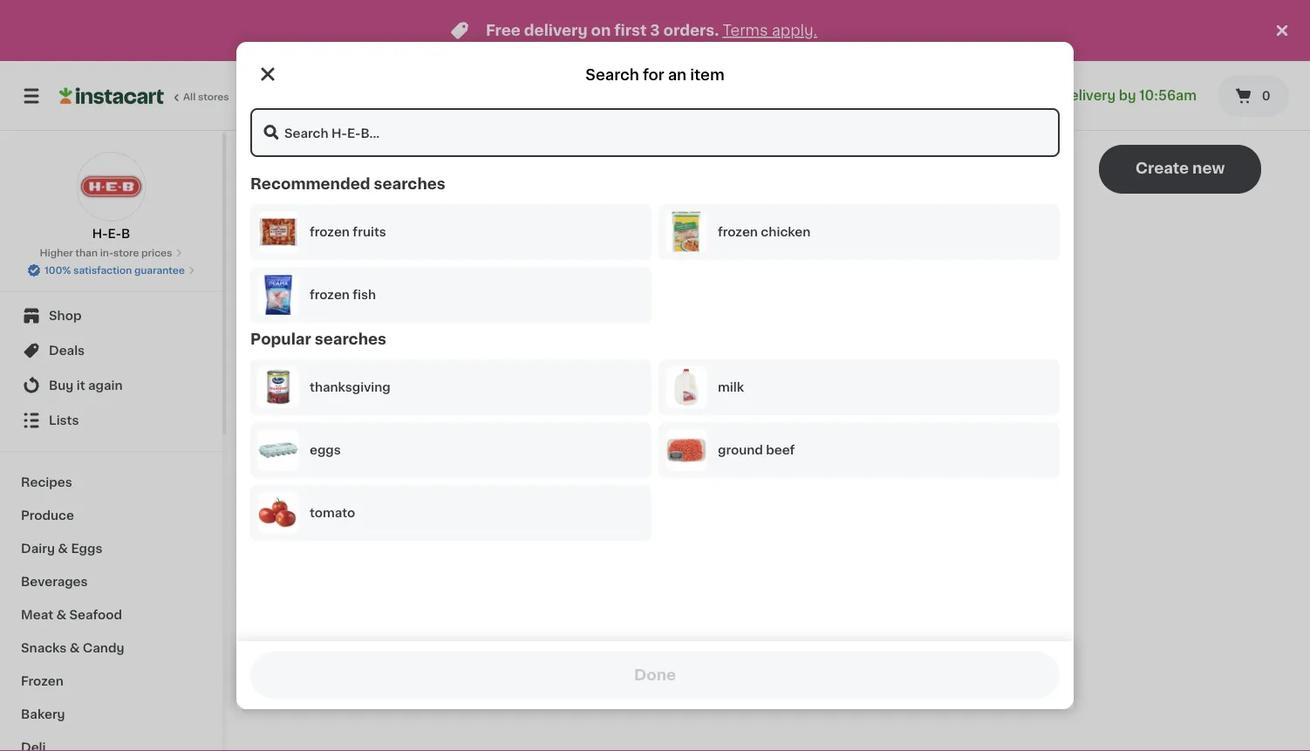 Task type: vqa. For each thing, say whether or not it's contained in the screenshot.
shop
yes



Task type: describe. For each thing, give the bounding box(es) containing it.
frozen fruits image
[[257, 211, 299, 253]]

meat & seafood
[[21, 609, 122, 621]]

milk image
[[666, 366, 707, 408]]

create for create a list
[[723, 480, 775, 495]]

beef
[[766, 444, 795, 456]]

a
[[778, 480, 788, 495]]

milk
[[718, 381, 744, 393]]

higher than in-store prices
[[40, 248, 172, 258]]

by for created
[[407, 205, 423, 217]]

frozen fish
[[310, 289, 376, 301]]

eggs image
[[257, 429, 299, 471]]

recommended searches
[[250, 177, 445, 191]]

frozen
[[21, 675, 63, 687]]

frozen for frozen fruits
[[310, 226, 350, 238]]

satisfaction
[[73, 266, 132, 275]]

stores
[[198, 92, 229, 102]]

all for all stores
[[183, 92, 196, 102]]

your
[[276, 157, 337, 181]]

thanksgiving
[[310, 381, 391, 393]]

0 vertical spatial lists
[[49, 414, 79, 427]]

frozen for frozen chicken
[[718, 226, 758, 238]]

item
[[690, 68, 725, 82]]

terms apply. link
[[723, 23, 817, 38]]

produce
[[21, 509, 74, 522]]

delivery by 10:56am link
[[1032, 85, 1197, 106]]

popular searches group
[[250, 330, 1060, 548]]

frozen chicken
[[718, 226, 811, 238]]

create new button
[[1099, 145, 1261, 194]]

limited time offer region
[[0, 0, 1272, 61]]

me
[[426, 205, 446, 217]]

dairy & eggs link
[[10, 532, 212, 565]]

frozen for frozen fish
[[310, 289, 350, 301]]

buy it again
[[49, 379, 123, 392]]

recipes
[[21, 476, 72, 489]]

eggs
[[310, 444, 341, 456]]

lists for no
[[751, 423, 783, 437]]

100% satisfaction guarantee button
[[27, 260, 195, 277]]

first
[[614, 23, 647, 38]]

seafood
[[69, 609, 122, 621]]

0
[[1262, 90, 1271, 102]]

snacks
[[21, 642, 67, 654]]

here.
[[844, 442, 875, 454]]

frozen fruits
[[310, 226, 386, 238]]

delivery
[[1060, 89, 1116, 102]]

b
[[121, 228, 130, 240]]

no lists yet lists you create will be saved here.
[[662, 423, 875, 454]]

dialog containing search for an item
[[236, 42, 1074, 709]]

tomato
[[310, 507, 355, 519]]

instacart logo image
[[59, 85, 164, 106]]

created
[[352, 205, 404, 217]]

service type group
[[700, 79, 887, 113]]

buy
[[49, 379, 74, 392]]

created by me
[[352, 205, 446, 217]]

in-
[[100, 248, 113, 258]]

again
[[88, 379, 123, 392]]

3
[[650, 23, 660, 38]]

an
[[668, 68, 687, 82]]

create a list
[[723, 480, 814, 495]]

for
[[643, 68, 664, 82]]

h-e-b
[[92, 228, 130, 240]]

search
[[586, 68, 639, 82]]

lists for your
[[342, 157, 398, 181]]

popular searches
[[250, 332, 386, 347]]

frozen chicken link
[[666, 211, 1053, 253]]

& for snacks
[[70, 642, 80, 654]]

dairy & eggs
[[21, 543, 102, 555]]

thanksgiving image
[[257, 366, 299, 408]]

apply.
[[772, 23, 817, 38]]

buy it again link
[[10, 368, 212, 403]]

terms
[[723, 23, 768, 38]]

frozen fruits link
[[257, 211, 645, 253]]

& for meat
[[56, 609, 66, 621]]

recommended
[[250, 177, 370, 191]]

shop link
[[10, 298, 212, 333]]

beverages link
[[10, 565, 212, 598]]

& for dairy
[[58, 543, 68, 555]]

100% satisfaction guarantee
[[45, 266, 185, 275]]

eggs link
[[257, 429, 645, 471]]

prices
[[141, 248, 172, 258]]

h-e-b link
[[76, 152, 146, 243]]

your lists
[[276, 157, 398, 181]]

fish
[[353, 289, 376, 301]]

higher
[[40, 248, 73, 258]]

new
[[1193, 161, 1225, 176]]

fruits
[[353, 226, 386, 238]]

search list box for popular searches
[[250, 359, 1060, 548]]



Task type: locate. For each thing, give the bounding box(es) containing it.
1 horizontal spatial lists
[[751, 423, 783, 437]]

searches inside 'group'
[[374, 177, 445, 191]]

search list box
[[250, 174, 1060, 548], [250, 204, 1060, 330], [250, 359, 1060, 548]]

created by me button
[[337, 197, 461, 225]]

all inside button
[[297, 205, 312, 217]]

& left eggs
[[58, 543, 68, 555]]

1 horizontal spatial by
[[1119, 89, 1136, 102]]

frozen down all button
[[310, 226, 350, 238]]

it
[[77, 379, 85, 392]]

lists up will
[[751, 423, 783, 437]]

dairy
[[21, 543, 55, 555]]

list
[[791, 480, 814, 495]]

ground beef link
[[666, 429, 1053, 471]]

0 horizontal spatial by
[[407, 205, 423, 217]]

by left me
[[407, 205, 423, 217]]

none search field inside dialog
[[250, 108, 1060, 157]]

& right meat
[[56, 609, 66, 621]]

searches up "created by me"
[[374, 177, 445, 191]]

frozen inside 'link'
[[310, 226, 350, 238]]

by inside 'link'
[[1119, 89, 1136, 102]]

all for all
[[297, 205, 312, 217]]

all button
[[279, 197, 330, 225]]

store
[[113, 248, 139, 258]]

by right delivery in the right of the page
[[1119, 89, 1136, 102]]

1 vertical spatial create
[[723, 480, 775, 495]]

None search field
[[249, 72, 677, 120], [250, 108, 1060, 157], [249, 72, 677, 120]]

on
[[591, 23, 611, 38]]

guarantee
[[134, 266, 185, 275]]

2 vertical spatial &
[[70, 642, 80, 654]]

100%
[[45, 266, 71, 275]]

0 vertical spatial lists
[[342, 157, 398, 181]]

1 vertical spatial &
[[56, 609, 66, 621]]

&
[[58, 543, 68, 555], [56, 609, 66, 621], [70, 642, 80, 654]]

free
[[486, 23, 521, 38]]

0 horizontal spatial all
[[183, 92, 196, 102]]

by for delivery
[[1119, 89, 1136, 102]]

frozen left chicken
[[718, 226, 758, 238]]

no
[[726, 423, 748, 437]]

Search H-E-B... field
[[250, 108, 1060, 157]]

you
[[694, 442, 717, 454]]

e-
[[108, 228, 121, 240]]

0 vertical spatial by
[[1119, 89, 1136, 102]]

than
[[75, 248, 98, 258]]

create a list link
[[723, 478, 814, 497]]

all stores link
[[59, 72, 230, 120]]

search list box for recommended searches
[[250, 204, 1060, 330]]

frozen left fish
[[310, 289, 350, 301]]

ground beef image
[[666, 429, 707, 471]]

1 vertical spatial by
[[407, 205, 423, 217]]

all stores
[[183, 92, 229, 102]]

create left a
[[723, 480, 775, 495]]

& left candy
[[70, 642, 80, 654]]

0 horizontal spatial create
[[723, 480, 775, 495]]

meat & seafood link
[[10, 598, 212, 632]]

1 vertical spatial lists
[[662, 442, 691, 454]]

lists inside no lists yet lists you create will be saved here.
[[751, 423, 783, 437]]

shop
[[49, 310, 81, 322]]

0 horizontal spatial lists
[[342, 157, 398, 181]]

tomato image
[[257, 492, 299, 534]]

searches for popular searches
[[315, 332, 386, 347]]

1 search list box from the top
[[250, 174, 1060, 548]]

frozen chicken image
[[666, 211, 707, 253]]

all inside "link"
[[183, 92, 196, 102]]

3 search list box from the top
[[250, 359, 1060, 548]]

beverages
[[21, 576, 88, 588]]

frozen
[[310, 226, 350, 238], [718, 226, 758, 238], [310, 289, 350, 301]]

by inside button
[[407, 205, 423, 217]]

eggs
[[71, 543, 102, 555]]

milk link
[[666, 366, 1053, 408]]

0 vertical spatial &
[[58, 543, 68, 555]]

lists up created
[[342, 157, 398, 181]]

frozen fish link
[[257, 274, 645, 316]]

searches for recommended searches
[[374, 177, 445, 191]]

all left stores
[[183, 92, 196, 102]]

all down recommended
[[297, 205, 312, 217]]

0 vertical spatial searches
[[374, 177, 445, 191]]

tomato link
[[257, 492, 645, 534]]

create inside "link"
[[723, 480, 775, 495]]

candy
[[83, 642, 124, 654]]

higher than in-store prices link
[[40, 246, 183, 260]]

snacks & candy link
[[10, 632, 212, 665]]

yet
[[786, 423, 811, 437]]

bakery link
[[10, 698, 212, 731]]

1 vertical spatial all
[[297, 205, 312, 217]]

saved
[[805, 442, 841, 454]]

ground
[[718, 444, 763, 456]]

h-
[[92, 228, 108, 240]]

lists inside no lists yet lists you create will be saved here.
[[662, 442, 691, 454]]

free delivery on first 3 orders. terms apply.
[[486, 23, 817, 38]]

orders.
[[663, 23, 719, 38]]

create for create new
[[1136, 161, 1189, 176]]

snacks & candy
[[21, 642, 124, 654]]

lists down buy
[[49, 414, 79, 427]]

search list box containing frozen fruits
[[250, 204, 1060, 330]]

create inside button
[[1136, 161, 1189, 176]]

searches inside group
[[315, 332, 386, 347]]

h-e-b logo image
[[76, 152, 146, 222]]

search list box containing thanksgiving
[[250, 359, 1060, 548]]

0 horizontal spatial lists
[[49, 414, 79, 427]]

1 horizontal spatial all
[[297, 205, 312, 217]]

be
[[786, 442, 802, 454]]

by
[[1119, 89, 1136, 102], [407, 205, 423, 217]]

search list box containing recommended searches
[[250, 174, 1060, 548]]

recommended searches group
[[250, 174, 1060, 330]]

frozen fish image
[[257, 274, 299, 316]]

meat
[[21, 609, 53, 621]]

frozen link
[[10, 665, 212, 698]]

0 button
[[1218, 75, 1289, 117]]

thanksgiving link
[[257, 366, 645, 408]]

lists left you
[[662, 442, 691, 454]]

0 vertical spatial create
[[1136, 161, 1189, 176]]

popular
[[250, 332, 311, 347]]

2 search list box from the top
[[250, 204, 1060, 330]]

delivery by 10:56am
[[1060, 89, 1197, 102]]

recipes link
[[10, 466, 212, 499]]

chicken
[[761, 226, 811, 238]]

1 horizontal spatial lists
[[662, 442, 691, 454]]

create left new
[[1136, 161, 1189, 176]]

0 vertical spatial all
[[183, 92, 196, 102]]

10:56am
[[1139, 89, 1197, 102]]

deals
[[49, 345, 85, 357]]

searches down frozen fish
[[315, 332, 386, 347]]

will
[[763, 442, 783, 454]]

none search field search h-e-b...
[[250, 108, 1060, 157]]

lists link
[[10, 403, 212, 438]]

produce link
[[10, 499, 212, 532]]

create new
[[1136, 161, 1225, 176]]

1 vertical spatial lists
[[751, 423, 783, 437]]

create
[[721, 442, 760, 454]]

dialog
[[236, 42, 1074, 709]]

1 vertical spatial searches
[[315, 332, 386, 347]]

1 horizontal spatial create
[[1136, 161, 1189, 176]]

all
[[183, 92, 196, 102], [297, 205, 312, 217]]



